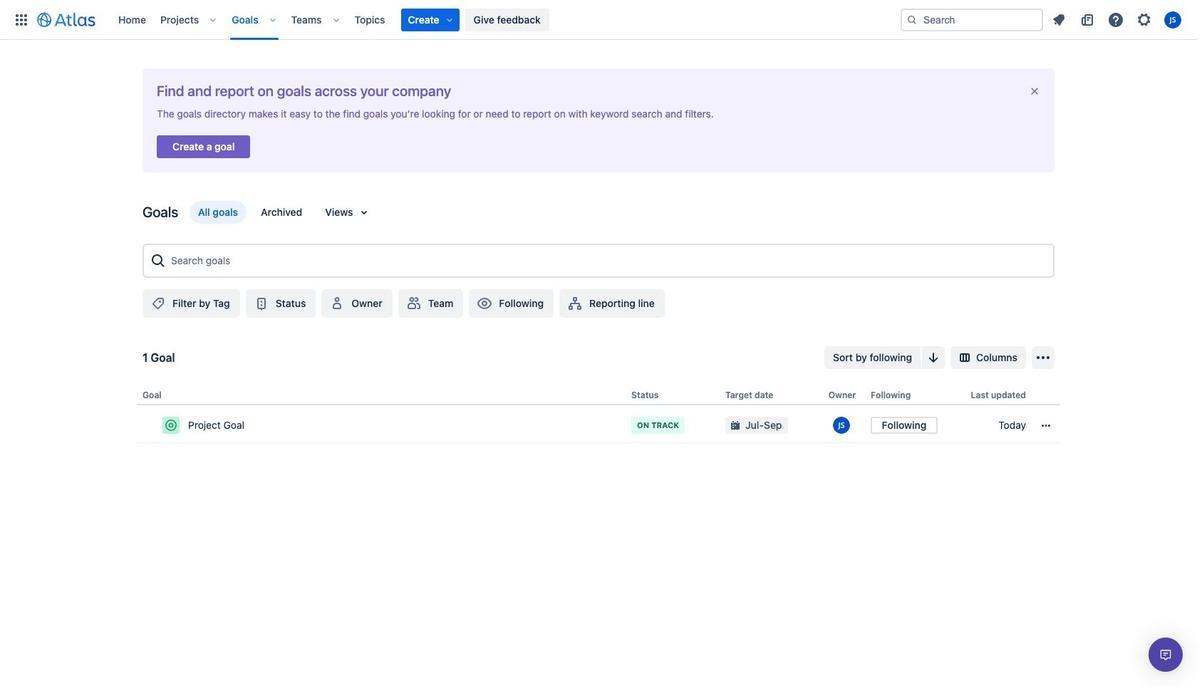 Task type: describe. For each thing, give the bounding box(es) containing it.
project goal image
[[165, 420, 177, 431]]

following image
[[476, 295, 494, 312]]

top element
[[9, 0, 901, 40]]

reverse sort order image
[[925, 349, 942, 366]]

status image
[[253, 295, 270, 312]]

help image
[[1108, 11, 1125, 28]]

switch to... image
[[13, 11, 30, 28]]

settings image
[[1136, 11, 1153, 28]]

label image
[[150, 295, 167, 312]]



Task type: locate. For each thing, give the bounding box(es) containing it.
banner
[[0, 0, 1198, 40]]

close banner image
[[1029, 86, 1041, 97]]

Search field
[[901, 8, 1044, 31]]

search goals image
[[150, 252, 167, 269]]

Search goals field
[[167, 248, 1048, 274]]

search image
[[907, 14, 918, 25]]

notifications image
[[1051, 11, 1068, 28]]

account image
[[1165, 11, 1182, 28]]



Task type: vqa. For each thing, say whether or not it's contained in the screenshot.
Close banner icon
yes



